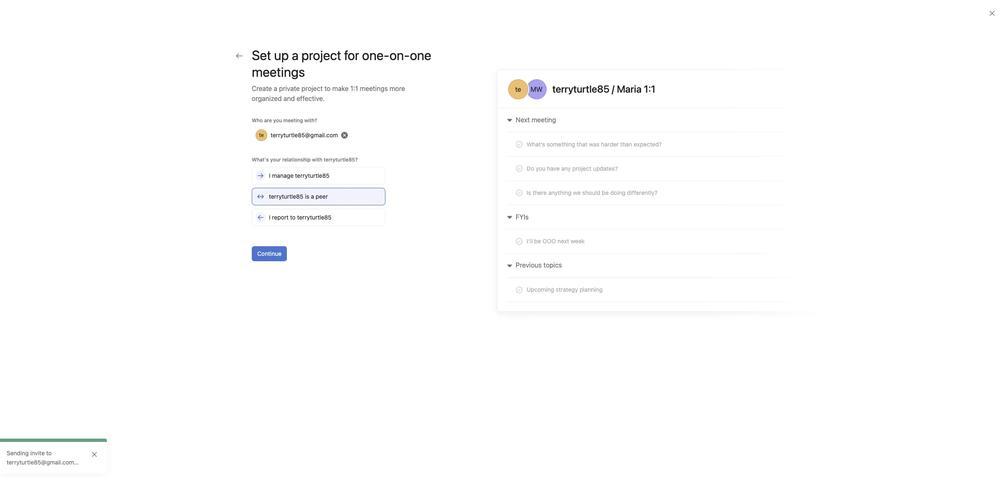 Task type: vqa. For each thing, say whether or not it's contained in the screenshot.
Add task… row to the bottom
no



Task type: locate. For each thing, give the bounding box(es) containing it.
goal left so at the top right of page
[[638, 228, 648, 234]]

1 horizontal spatial goal
[[729, 202, 739, 208]]

meetings
[[252, 64, 305, 80], [360, 85, 388, 92]]

continue
[[257, 250, 282, 257]]

0 vertical spatial project
[[302, 47, 341, 63]]

your
[[270, 157, 281, 163]]

mw
[[531, 86, 543, 93], [585, 186, 594, 192]]

project inside set up a project for one-on-one meetings
[[302, 47, 341, 63]]

manage
[[272, 172, 294, 179]]

peer
[[316, 193, 328, 200]]

you right do
[[536, 165, 546, 172]]

was
[[589, 141, 600, 148]]

a inside the "add a goal so the team can see what you hope to achieve."
[[634, 228, 637, 234]]

team
[[666, 228, 678, 234]]

terryturtle85 left is
[[269, 193, 303, 200]]

goals
[[623, 201, 645, 210]]

list box
[[406, 3, 606, 17]]

to right the hope
[[735, 228, 739, 234]]

create up organized
[[252, 85, 272, 92]]

meetings right the '1:1'
[[360, 85, 388, 92]]

previous topics
[[516, 262, 562, 269]]

add a goal so the team can see what you hope to achieve.
[[623, 228, 739, 242]]

new send feedback
[[553, 274, 602, 281]]

be right i'll
[[534, 238, 541, 245]]

the
[[657, 228, 664, 234]]

to inside create a private project to make 1:1 meetings more organized and effective.
[[325, 85, 331, 92]]

0 vertical spatial close image
[[989, 10, 996, 17]]

upcoming strategy planning
[[527, 286, 603, 293]]

set
[[252, 47, 271, 63]]

do
[[527, 165, 534, 172]]

meetings down up
[[252, 64, 305, 80]]

0 horizontal spatial meetings
[[252, 64, 305, 80]]

something
[[547, 141, 575, 148]]

project
[[302, 47, 341, 63], [302, 85, 323, 92], [573, 165, 592, 172]]

terryturtle85@gmail.com…
[[7, 459, 79, 466]]

2 horizontal spatial you
[[711, 228, 720, 234]]

1 vertical spatial project
[[302, 85, 323, 92]]

to inside the "add a goal so the team can see what you hope to achieve."
[[735, 228, 739, 234]]

what's your relationship with terryturtle85?
[[252, 157, 358, 163]]

mw right 'we'
[[585, 186, 594, 192]]

remove image
[[341, 132, 348, 139]]

one-
[[362, 47, 390, 63]]

1 vertical spatial close image
[[91, 452, 98, 458]]

send
[[567, 274, 579, 281]]

about us
[[623, 69, 657, 78]]

1 vertical spatial be
[[534, 238, 541, 245]]

be left doing
[[602, 189, 609, 196]]

goal up the hope
[[729, 202, 739, 208]]

report
[[272, 214, 289, 221]]

1 i from the top
[[269, 172, 271, 179]]

fyis
[[516, 213, 529, 221]]

0 horizontal spatial create
[[252, 85, 272, 92]]

to inside sending invite to terryturtle85@gmail.com…
[[46, 450, 52, 457]]

create for create a private project to make 1:1 meetings more organized and effective.
[[252, 85, 272, 92]]

you
[[273, 117, 282, 124], [536, 165, 546, 172], [711, 228, 720, 234]]

to up terryturtle85@gmail.com…
[[46, 450, 52, 457]]

can
[[679, 228, 687, 234]]

0 vertical spatial goal
[[729, 202, 739, 208]]

0 vertical spatial i
[[269, 172, 271, 179]]

a inside set up a project for one-on-one meetings
[[292, 47, 299, 63]]

private
[[279, 85, 300, 92]]

what's
[[252, 157, 269, 163]]

for
[[344, 47, 359, 63]]

harder
[[601, 141, 619, 148]]

relationship
[[282, 157, 311, 163]]

you right what
[[711, 228, 720, 234]]

0 vertical spatial meetings
[[252, 64, 305, 80]]

project up effective. at the top of page
[[302, 85, 323, 92]]

set up a project for one-on-one meetings
[[252, 47, 432, 80]]

i left manage at top left
[[269, 172, 271, 179]]

1 horizontal spatial create
[[712, 202, 728, 208]]

hope
[[721, 228, 733, 234]]

create goal
[[712, 202, 739, 208]]

1 vertical spatial goal
[[638, 228, 648, 234]]

i for i manage terryturtle85
[[269, 172, 271, 179]]

0 vertical spatial you
[[273, 117, 282, 124]]

1 horizontal spatial mw
[[585, 186, 594, 192]]

terryturtle85 left / at the right top
[[553, 83, 610, 95]]

with
[[312, 157, 322, 163]]

0 horizontal spatial close image
[[91, 452, 98, 458]]

0 horizontal spatial you
[[273, 117, 282, 124]]

is
[[305, 193, 309, 200]]

2 vertical spatial you
[[711, 228, 720, 234]]

terryturtle85
[[553, 83, 610, 95], [295, 172, 330, 179], [269, 193, 303, 200], [297, 214, 332, 221]]

0 vertical spatial be
[[602, 189, 609, 196]]

i left report
[[269, 214, 271, 221]]

a right up
[[292, 47, 299, 63]]

0 horizontal spatial mw
[[531, 86, 543, 93]]

do you have any project updates?
[[527, 165, 618, 172]]

on track (55%)
[[628, 277, 665, 283]]

to
[[325, 85, 331, 92], [290, 214, 296, 221], [735, 228, 739, 234], [46, 450, 52, 457]]

who
[[252, 117, 263, 124]]

a
[[292, 47, 299, 63], [274, 85, 277, 92], [311, 193, 314, 200], [634, 228, 637, 234]]

1 vertical spatial create
[[712, 202, 728, 208]]

achieve.
[[623, 236, 643, 242]]

1 horizontal spatial you
[[536, 165, 546, 172]]

terryturtle85 is a peer
[[269, 193, 328, 200]]

1 vertical spatial i
[[269, 214, 271, 221]]

to left make on the left of page
[[325, 85, 331, 92]]

week
[[571, 238, 585, 245]]

mw link
[[359, 177, 609, 202]]

project for to
[[302, 85, 323, 92]]

1 vertical spatial meetings
[[360, 85, 388, 92]]

2 i from the top
[[269, 214, 271, 221]]

a up organized
[[274, 85, 277, 92]]

0 vertical spatial mw
[[531, 86, 543, 93]]

create up the hope
[[712, 202, 728, 208]]

what's something that was harder than expected?
[[527, 141, 662, 148]]

project inside create a private project to make 1:1 meetings more organized and effective.
[[302, 85, 323, 92]]

a right add
[[634, 228, 637, 234]]

create inside create a private project to make 1:1 meetings more organized and effective.
[[252, 85, 272, 92]]

0 horizontal spatial goal
[[638, 228, 648, 234]]

create inside button
[[712, 202, 728, 208]]

see
[[689, 228, 697, 234]]

project right any at the top right of page
[[573, 165, 592, 172]]

i
[[269, 172, 271, 179], [269, 214, 271, 221]]

project left for
[[302, 47, 341, 63]]

you right are
[[273, 117, 282, 124]]

1 horizontal spatial be
[[602, 189, 609, 196]]

close image
[[989, 10, 996, 17], [91, 452, 98, 458]]

te
[[515, 86, 521, 93]]

0 vertical spatial create
[[252, 85, 272, 92]]

with?
[[304, 117, 317, 124]]

1 horizontal spatial meetings
[[360, 85, 388, 92]]

1 vertical spatial you
[[536, 165, 546, 172]]

mw right te at top
[[531, 86, 543, 93]]

terryturtle85?
[[324, 157, 358, 163]]

be
[[602, 189, 609, 196], [534, 238, 541, 245]]

terryturtle85@gmail.com button
[[252, 128, 352, 143]]

make
[[332, 85, 349, 92]]

meetings inside create a private project to make 1:1 meetings more organized and effective.
[[360, 85, 388, 92]]

goal
[[729, 202, 739, 208], [638, 228, 648, 234]]



Task type: describe. For each thing, give the bounding box(es) containing it.
we
[[573, 189, 581, 196]]

is there anything we should be doing differently?
[[527, 189, 658, 196]]

updates?
[[593, 165, 618, 172]]

i for i report to terryturtle85
[[269, 214, 271, 221]]

a inside create a private project to make 1:1 meetings more organized and effective.
[[274, 85, 277, 92]]

create for create goal
[[712, 202, 728, 208]]

on
[[628, 277, 635, 283]]

i report to terryturtle85
[[269, 214, 332, 221]]

than
[[620, 141, 632, 148]]

that
[[577, 141, 588, 148]]

send feedback link
[[567, 274, 602, 282]]

1 horizontal spatial close image
[[989, 10, 996, 17]]

feedback
[[581, 274, 602, 281]]

/
[[612, 83, 615, 95]]

forms
[[623, 130, 647, 139]]

new form
[[623, 149, 651, 156]]

close image
[[989, 10, 996, 17]]

create a private project to make 1:1 meetings more organized and effective.
[[252, 85, 405, 102]]

organized
[[252, 95, 282, 102]]

terryturtle85 down 'with'
[[295, 172, 330, 179]]

goal inside the "add a goal so the team can see what you hope to achieve."
[[638, 228, 648, 234]]

2 vertical spatial project
[[573, 165, 592, 172]]

0 horizontal spatial be
[[534, 238, 541, 245]]

sending
[[7, 450, 29, 457]]

ooo
[[543, 238, 556, 245]]

invite
[[23, 463, 39, 470]]

what
[[699, 228, 710, 234]]

track
[[636, 277, 649, 283]]

one
[[410, 47, 432, 63]]

maria 1:1
[[617, 83, 656, 95]]

open
[[726, 151, 739, 157]]

1 vertical spatial mw
[[585, 186, 594, 192]]

who are you meeting with?
[[252, 117, 317, 124]]

more
[[390, 85, 405, 92]]

should
[[583, 189, 601, 196]]

terryturtle85 / maria 1:1
[[553, 83, 656, 95]]

planning
[[580, 286, 603, 293]]

doing
[[611, 189, 626, 196]]

sending invite to terryturtle85@gmail.com…
[[7, 450, 79, 466]]

invite
[[30, 450, 45, 457]]

have
[[547, 165, 560, 172]]

1:1
[[350, 85, 358, 92]]

anything
[[549, 189, 572, 196]]

there
[[533, 189, 547, 196]]

a right is
[[311, 193, 314, 200]]

meetings inside set up a project for one-on-one meetings
[[252, 64, 305, 80]]

are
[[264, 117, 272, 124]]

up
[[274, 47, 289, 63]]

you inside the "add a goal so the team can see what you hope to achieve."
[[711, 228, 720, 234]]

next meeting
[[516, 116, 556, 124]]

effective.
[[297, 95, 325, 102]]

go back image
[[236, 53, 243, 59]]

differently?
[[627, 189, 658, 196]]

(55%)
[[650, 277, 665, 283]]

continue button
[[252, 246, 287, 262]]

terryturtle85@gmail.com
[[271, 132, 338, 139]]

is
[[527, 189, 531, 196]]

create form image
[[734, 131, 740, 138]]

invite button
[[8, 459, 44, 474]]

i manage terryturtle85
[[269, 172, 330, 179]]

and
[[284, 95, 295, 102]]

i'll
[[527, 238, 533, 245]]

add
[[623, 228, 633, 234]]

goal inside create goal button
[[729, 202, 739, 208]]

so
[[650, 228, 655, 234]]

project for for
[[302, 47, 341, 63]]

strategy
[[556, 286, 578, 293]]

meeting
[[283, 117, 303, 124]]

next
[[558, 238, 569, 245]]

upcoming
[[527, 286, 554, 293]]

any
[[562, 165, 571, 172]]

terryturtle85 down is
[[297, 214, 332, 221]]

expected?
[[634, 141, 662, 148]]

on-
[[390, 47, 410, 63]]

i'll be ooo next week
[[527, 238, 585, 245]]

list image
[[374, 184, 384, 194]]

new
[[553, 274, 564, 281]]

this is a preview of your project image
[[489, 63, 828, 322]]

create goal button
[[708, 200, 743, 211]]

open button
[[716, 149, 743, 160]]

to right report
[[290, 214, 296, 221]]



